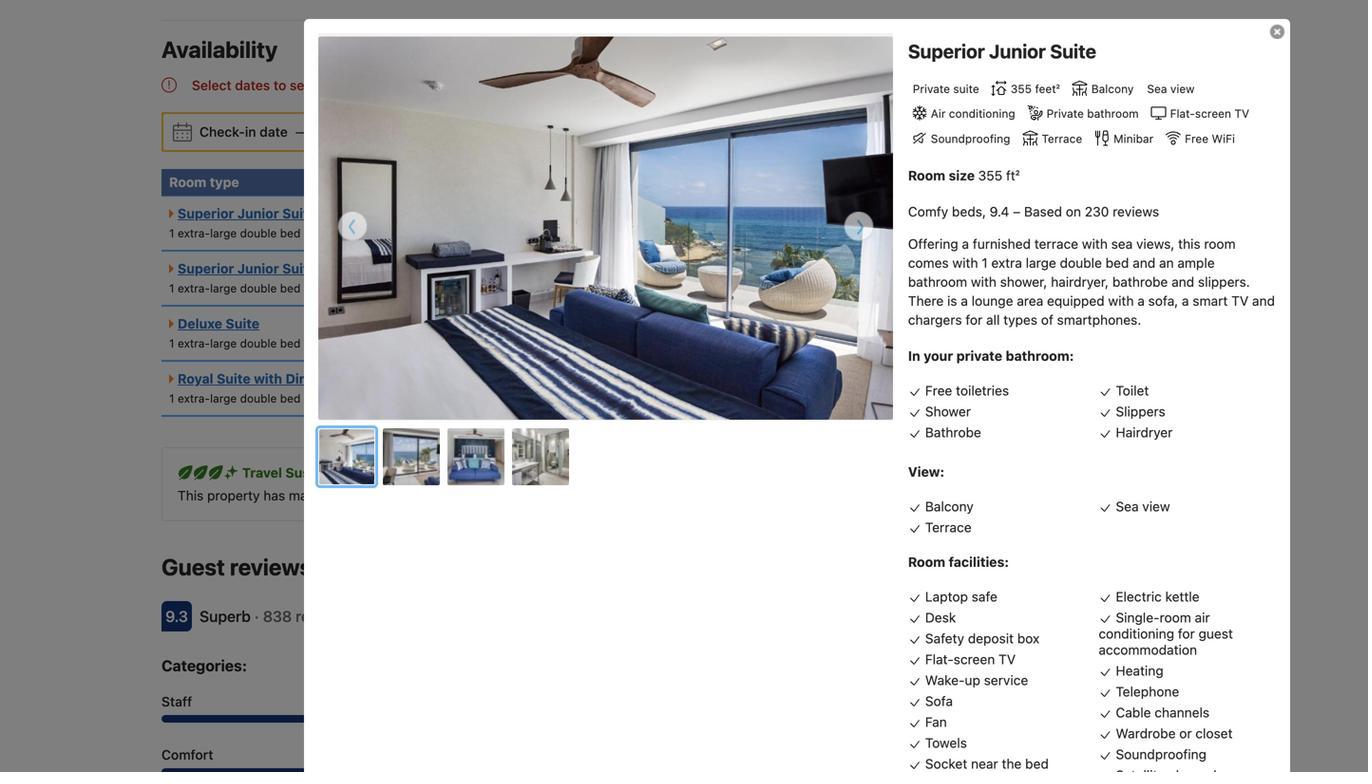 Task type: locate. For each thing, give the bounding box(es) containing it.
—
[[295, 124, 307, 140]]

0 horizontal spatial sea
[[1116, 499, 1139, 515]]

0 vertical spatial this
[[316, 78, 339, 93]]

free
[[1186, 132, 1209, 145], [926, 383, 953, 399]]

1 vertical spatial flat-
[[926, 652, 954, 668]]

staff
[[162, 695, 192, 710]]

double down deluxe suite
[[240, 337, 277, 351]]

0 vertical spatial view
[[1171, 82, 1195, 95]]

room size 355 ft²
[[909, 168, 1020, 183]]

for left all
[[966, 312, 983, 328]]

large down 'royal'
[[210, 392, 237, 406]]

date
[[260, 124, 288, 140], [384, 124, 412, 140]]

room up laptop
[[909, 555, 946, 570]]

tv up wifi
[[1235, 107, 1250, 120]]

1 extra-large double bed for royal
[[169, 392, 301, 406]]

ample
[[1178, 255, 1216, 271]]

terrace
[[1035, 236, 1079, 252]]

private down feet²
[[1047, 107, 1084, 120]]

party
[[804, 488, 836, 504]]

service
[[985, 673, 1029, 689]]

up
[[965, 673, 981, 689]]

bed down "sea"
[[1106, 255, 1130, 271]]

flat-screen tv up up
[[926, 652, 1016, 668]]

staff 9.6 meter
[[162, 716, 495, 724]]

1 extra-large double bed down superior junior suite link
[[169, 227, 301, 240]]

pool down 2 in the top of the page
[[329, 371, 358, 387]]

superior down room type
[[178, 206, 234, 222]]

1 vertical spatial 355
[[979, 168, 1003, 183]]

bathroom up minibar
[[1088, 107, 1139, 120]]

or down channels
[[1180, 726, 1193, 742]]

scored 9.3 element
[[162, 602, 192, 632]]

0 vertical spatial of
[[835, 175, 848, 190]]

1 for superior junior suite
[[169, 227, 175, 240]]

1 extra-large double bed for deluxe
[[169, 337, 301, 351]]

1 1 extra-large double bed from the top
[[169, 227, 301, 240]]

or left 2 in the top of the page
[[327, 282, 338, 295]]

355 left the 'ft²'
[[979, 168, 1003, 183]]

2 vertical spatial junior
[[238, 261, 279, 277]]

​
[[1013, 555, 1013, 570]]

bed inside offering a furnished terrace with sea views, this room comes with 1 extra large double bed and an ample bathroom with shower, hairdryer, bathrobe and slippers. there is a lounge area equipped with a sofa, a smart tv and chargers for all types of smartphones.
[[1106, 255, 1130, 271]]

soundproofing down wardrobe or closet
[[1116, 747, 1207, 763]]

bathroom down comes
[[909, 274, 968, 290]]

junior up "355 feet²"
[[990, 40, 1047, 62]]

sustainability down photo of superior junior suite #4
[[501, 488, 581, 504]]

0 horizontal spatial date
[[260, 124, 288, 140]]

superb
[[200, 608, 251, 626]]

balcony down view:
[[926, 499, 974, 515]]

extra- down 'royal'
[[178, 392, 210, 406]]

1 horizontal spatial flat-
[[1171, 107, 1196, 120]]

0 horizontal spatial private
[[913, 82, 951, 95]]

room down the kettle
[[1160, 610, 1192, 626]]

0 vertical spatial 355
[[1011, 82, 1032, 95]]

flat-screen tv up free wifi
[[1171, 107, 1250, 120]]

2 vertical spatial or
[[1180, 726, 1193, 742]]

0 horizontal spatial more
[[737, 488, 768, 504]]

tv inside offering a furnished terrace with sea views, this room comes with 1 extra large double bed and an ample bathroom with shower, hairdryer, bathrobe and slippers. there is a lounge area equipped with a sofa, a smart tv and chargers for all types of smartphones.
[[1232, 293, 1249, 309]]

double down royal suite with direct pool access link
[[240, 392, 277, 406]]

0 horizontal spatial pool
[[329, 371, 358, 387]]

1 vertical spatial superior
[[178, 206, 234, 222]]

photo of superior junior suite #1 image
[[318, 37, 894, 420], [319, 430, 376, 487]]

to left one
[[678, 488, 690, 504]]

1 horizontal spatial screen
[[1196, 107, 1232, 120]]

sea view down hairdryer
[[1116, 499, 1171, 515]]

view:
[[909, 464, 945, 480]]

direct
[[351, 261, 391, 277], [286, 371, 326, 387]]

extra
[[992, 255, 1023, 271]]

extra- for royal suite with direct pool access
[[178, 392, 210, 406]]

355 left feet²
[[1011, 82, 1032, 95]]

bathroom
[[1088, 107, 1139, 120], [909, 274, 968, 290]]

0 vertical spatial screen
[[1196, 107, 1232, 120]]

0 horizontal spatial screen
[[954, 652, 996, 668]]

1 extra-large double bed down 'royal'
[[169, 392, 301, 406]]

0 horizontal spatial or
[[327, 282, 338, 295]]

channels
[[1155, 705, 1210, 721]]

1 date from the left
[[260, 124, 288, 140]]

1 horizontal spatial balcony
[[1092, 82, 1134, 95]]

superior up "private suite"
[[909, 40, 986, 62]]

the
[[1002, 757, 1022, 772]]

free wifi
[[1186, 132, 1236, 145]]

sea down hairdryer
[[1116, 499, 1139, 515]]

extra- down deluxe
[[178, 337, 210, 351]]

check- right the —
[[315, 124, 360, 140]]

4 1 extra-large double bed from the top
[[169, 392, 301, 406]]

shower,
[[1001, 274, 1048, 290]]

double up hairdryer,
[[1061, 255, 1103, 271]]

terrace down certifications.
[[926, 520, 972, 536]]

1 horizontal spatial private
[[1047, 107, 1084, 120]]

this right the see
[[316, 78, 339, 93]]

large up deluxe suite
[[210, 282, 237, 295]]

free left wifi
[[1186, 132, 1209, 145]]

1 horizontal spatial to
[[678, 488, 690, 504]]

double
[[240, 227, 277, 240], [1061, 255, 1103, 271], [240, 282, 277, 295], [240, 337, 277, 351], [240, 392, 277, 406]]

private
[[957, 348, 1003, 364]]

0 horizontal spatial to
[[274, 78, 286, 93]]

guest
[[1199, 626, 1234, 642]]

a
[[963, 236, 970, 252], [961, 293, 969, 309], [1138, 293, 1145, 309], [1183, 293, 1190, 309]]

1 horizontal spatial check-
[[315, 124, 360, 140]]

0 vertical spatial bathroom
[[1088, 107, 1139, 120]]

superior up deluxe
[[178, 261, 234, 277]]

0 horizontal spatial bathroom
[[909, 274, 968, 290]]

learn more
[[1122, 488, 1191, 504]]

0 horizontal spatial balcony
[[926, 499, 974, 515]]

large down terrace
[[1026, 255, 1057, 271]]

0 horizontal spatial this
[[316, 78, 339, 93]]

1 vertical spatial of
[[1042, 312, 1054, 328]]

0 horizontal spatial soundproofing
[[931, 132, 1011, 145]]

0 vertical spatial direct
[[351, 261, 391, 277]]

0 horizontal spatial room
[[1160, 610, 1192, 626]]

1 vertical spatial access
[[361, 371, 408, 387]]

level
[[366, 466, 400, 481]]

1 horizontal spatial of
[[1042, 312, 1054, 328]]

screen up up
[[954, 652, 996, 668]]

safe
[[972, 589, 998, 605]]

1 horizontal spatial more
[[1160, 488, 1191, 504]]

0 vertical spatial free
[[1186, 132, 1209, 145]]

select dates to see this property's availability and prices region
[[162, 74, 1207, 97]]

1 horizontal spatial soundproofing
[[1116, 747, 1207, 763]]

3 extra- from the top
[[178, 337, 210, 351]]

room left type
[[169, 175, 207, 190]]

1 horizontal spatial sea
[[1148, 82, 1168, 95]]

with
[[1083, 236, 1108, 252], [953, 255, 979, 271], [320, 261, 348, 277], [971, 274, 997, 290], [1109, 293, 1135, 309], [254, 371, 282, 387]]

1 vertical spatial this
[[1179, 236, 1201, 252]]

1 vertical spatial room
[[1160, 610, 1192, 626]]

with up 2 in the top of the page
[[320, 261, 348, 277]]

beds
[[387, 282, 414, 295]]

0 horizontal spatial free
[[926, 383, 953, 399]]

2 vertical spatial tv
[[999, 652, 1016, 668]]

0 vertical spatial room
[[1205, 236, 1236, 252]]

room type
[[169, 175, 239, 190]]

room
[[1205, 236, 1236, 252], [1160, 610, 1192, 626]]

tv down the slippers.
[[1232, 293, 1249, 309]]

certifications.
[[923, 488, 1007, 504]]

offering
[[909, 236, 959, 252]]

0 horizontal spatial sustainability
[[501, 488, 581, 504]]

room for room type
[[169, 175, 207, 190]]

2 single beds
[[342, 282, 414, 295]]

heating
[[1116, 663, 1164, 679]]

0 horizontal spatial 355
[[979, 168, 1003, 183]]

view
[[1171, 82, 1195, 95], [1143, 499, 1171, 515]]

1 horizontal spatial bathroom
[[1088, 107, 1139, 120]]

1 check- from the left
[[200, 124, 245, 140]]

superior junior suite with direct pool access link
[[169, 261, 474, 277]]

0 horizontal spatial check-
[[200, 124, 245, 140]]

1 vertical spatial for
[[1179, 626, 1196, 642]]

large down deluxe suite
[[210, 337, 237, 351]]

feet²
[[1036, 82, 1061, 95]]

and left prices on the left
[[481, 78, 505, 93]]

laptop
[[926, 589, 969, 605]]

free up shower
[[926, 383, 953, 399]]

1 horizontal spatial or
[[720, 488, 733, 504]]

with left "sea"
[[1083, 236, 1108, 252]]

conditioning down "single-"
[[1099, 626, 1175, 642]]

hairdryer,
[[1052, 274, 1110, 290]]

check- down select
[[200, 124, 245, 140]]

pool up beds
[[395, 261, 423, 277]]

1 horizontal spatial for
[[1179, 626, 1196, 642]]

flat-screen tv
[[1171, 107, 1250, 120], [926, 652, 1016, 668]]

rated superb element
[[200, 608, 251, 626]]

1 vertical spatial flat-screen tv
[[926, 652, 1016, 668]]

1 extra- from the top
[[178, 227, 210, 240]]

terrace down "private bathroom"
[[1042, 132, 1083, 145]]

1 extra-large double bed down deluxe suite
[[169, 337, 301, 351]]

1 horizontal spatial this
[[1179, 236, 1201, 252]]

conditioning
[[949, 107, 1016, 120], [1099, 626, 1175, 642]]

bathrobe
[[1113, 274, 1169, 290]]

4 extra- from the top
[[178, 392, 210, 406]]

–
[[1014, 204, 1021, 220]]

1 extra-large double bed up deluxe suite
[[169, 282, 301, 295]]

deluxe suite link
[[169, 316, 260, 332]]

smart
[[1193, 293, 1229, 309]]

view up free wifi
[[1171, 82, 1195, 95]]

230
[[1085, 204, 1110, 220]]

9.6
[[1187, 695, 1207, 710]]

9.4
[[990, 204, 1010, 220]]

bed right the
[[1026, 757, 1049, 772]]

bed
[[280, 227, 301, 240], [1106, 255, 1130, 271], [280, 282, 301, 295], [280, 337, 301, 351], [280, 392, 301, 406], [1026, 757, 1049, 772]]

suite down superior junior suite link
[[282, 261, 316, 277]]

bed up royal suite with direct pool access link
[[280, 337, 301, 351]]

reviews right 838
[[296, 608, 350, 626]]

a right 'sofa,'
[[1183, 293, 1190, 309]]

sea view
[[1148, 82, 1195, 95], [1116, 499, 1171, 515]]

2 more from the left
[[1160, 488, 1191, 504]]

this
[[178, 488, 204, 504]]

this
[[316, 78, 339, 93], [1179, 236, 1201, 252]]

with right comes
[[953, 255, 979, 271]]

superior junior suite down type
[[178, 206, 316, 222]]

0 vertical spatial private
[[913, 82, 951, 95]]

0 horizontal spatial of
[[835, 175, 848, 190]]

junior
[[990, 40, 1047, 62], [238, 206, 279, 222], [238, 261, 279, 277]]

0 horizontal spatial superior junior suite
[[178, 206, 316, 222]]

learn
[[1122, 488, 1156, 504]]

flat- up free wifi
[[1171, 107, 1196, 120]]

2 vertical spatial superior
[[178, 261, 234, 277]]

0 vertical spatial soundproofing
[[931, 132, 1011, 145]]

1 horizontal spatial 355
[[1011, 82, 1032, 95]]

view down hairdryer
[[1143, 499, 1171, 515]]

1 vertical spatial terrace
[[926, 520, 972, 536]]

closet
[[1196, 726, 1233, 742]]

suite up feet²
[[1051, 40, 1097, 62]]

balcony
[[1092, 82, 1134, 95], [926, 499, 974, 515]]

private for private suite
[[913, 82, 951, 95]]

9.5
[[1187, 748, 1207, 764]]

of down area
[[1042, 312, 1054, 328]]

large down superior junior suite link
[[210, 227, 237, 240]]

reviews up superb · 838 reviews
[[230, 554, 312, 581]]

travel sustainable level 3+
[[242, 466, 421, 481]]

1 vertical spatial sea
[[1116, 499, 1139, 515]]

junior down type
[[238, 206, 279, 222]]

conditioning down suite
[[949, 107, 1016, 120]]

room inside offering a furnished terrace with sea views, this room comes with 1 extra large double bed and an ample bathroom with shower, hairdryer, bathrobe and slippers. there is a lounge area equipped with a sofa, a smart tv and chargers for all types of smartphones.
[[1205, 236, 1236, 252]]

private for private bathroom
[[1047, 107, 1084, 120]]

1 horizontal spatial sustainability
[[839, 488, 920, 504]]

0 vertical spatial conditioning
[[949, 107, 1016, 120]]

1 horizontal spatial direct
[[351, 261, 391, 277]]

for down air on the right of the page
[[1179, 626, 1196, 642]]

search button
[[869, 114, 958, 150]]

telephone
[[1116, 684, 1180, 700]]

2 date from the left
[[384, 124, 412, 140]]

check-
[[200, 124, 245, 140], [315, 124, 360, 140]]

extra- up deluxe
[[178, 282, 210, 295]]

more left third
[[737, 488, 768, 504]]

property's
[[342, 78, 408, 93]]

2 horizontal spatial or
[[1180, 726, 1193, 742]]

0 vertical spatial to
[[274, 78, 286, 93]]

sustainability down view:
[[839, 488, 920, 504]]

1 vertical spatial free
[[926, 383, 953, 399]]

0 horizontal spatial terrace
[[926, 520, 972, 536]]

availability
[[411, 78, 478, 93]]

with down bathrobe
[[1109, 293, 1135, 309]]

1 for deluxe suite
[[169, 337, 175, 351]]

2 extra- from the top
[[178, 282, 210, 295]]

photo of superior junior suite #4 image
[[512, 429, 569, 486]]

1 horizontal spatial pool
[[395, 261, 423, 277]]

balcony up "private bathroom"
[[1092, 82, 1134, 95]]

sea view up minibar
[[1148, 82, 1195, 95]]

toilet
[[1116, 383, 1150, 399]]

screen up free wifi
[[1196, 107, 1232, 120]]

comfort
[[162, 748, 213, 764]]

room for room size 355 ft²
[[909, 168, 946, 183]]

junior down superior junior suite link
[[238, 261, 279, 277]]

1 horizontal spatial conditioning
[[1099, 626, 1175, 642]]

1 vertical spatial to
[[678, 488, 690, 504]]

this up ample
[[1179, 236, 1201, 252]]

a right is
[[961, 293, 969, 309]]

sea up minibar
[[1148, 82, 1168, 95]]

suite
[[954, 82, 980, 95]]

1 vertical spatial conditioning
[[1099, 626, 1175, 642]]

room left size
[[909, 168, 946, 183]]

soundproofing down air conditioning
[[931, 132, 1011, 145]]

guest reviews element
[[162, 553, 1083, 583]]

date right out
[[384, 124, 412, 140]]

1 horizontal spatial free
[[1186, 132, 1209, 145]]

1 vertical spatial tv
[[1232, 293, 1249, 309]]

1 vertical spatial private
[[1047, 107, 1084, 120]]

0 vertical spatial superior junior suite
[[909, 40, 1097, 62]]

2 check- from the left
[[315, 124, 360, 140]]

air
[[931, 107, 946, 120]]

3 1 extra-large double bed from the top
[[169, 337, 301, 351]]

double for royal suite with direct pool access
[[240, 392, 277, 406]]

0 vertical spatial access
[[426, 261, 474, 277]]

room up ample
[[1205, 236, 1236, 252]]

made
[[289, 488, 323, 504]]

lounge
[[972, 293, 1014, 309]]

1 vertical spatial junior
[[238, 206, 279, 222]]

superior junior suite up "355 feet²"
[[909, 40, 1097, 62]]



Task type: describe. For each thing, give the bounding box(es) containing it.
equipped
[[1048, 293, 1105, 309]]

check-out date button
[[307, 115, 420, 149]]

private bathroom
[[1047, 107, 1139, 120]]

extra- for superior junior suite
[[178, 227, 210, 240]]

0 vertical spatial flat-
[[1171, 107, 1196, 120]]

superb · 838 reviews
[[200, 608, 350, 626]]

1 vertical spatial soundproofing
[[1116, 747, 1207, 763]]

to inside region
[[274, 78, 286, 93]]

air
[[1196, 610, 1211, 626]]

is
[[948, 293, 958, 309]]

1 vertical spatial view
[[1143, 499, 1171, 515]]

more inside button
[[1160, 488, 1191, 504]]

in your private bathroom:
[[909, 348, 1075, 364]]

guest
[[162, 554, 225, 581]]

1 vertical spatial reviews
[[230, 554, 312, 581]]

accommodation
[[1099, 643, 1198, 658]]

property
[[207, 488, 260, 504]]

all
[[987, 312, 1000, 328]]

wake-up service
[[926, 673, 1029, 689]]

desk
[[926, 610, 957, 626]]

review categories element
[[162, 655, 247, 678]]

beds,
[[953, 204, 987, 220]]

0 vertical spatial or
[[327, 282, 338, 295]]

location
[[874, 748, 928, 764]]

suite right 'royal'
[[217, 371, 251, 387]]

number
[[779, 175, 832, 190]]

on
[[1066, 204, 1082, 220]]

sofa,
[[1149, 293, 1179, 309]]

check-in date — check-out date
[[200, 124, 412, 140]]

smartphones.
[[1058, 312, 1142, 328]]

in
[[245, 124, 256, 140]]

for inside single-room air conditioning for guest accommodation
[[1179, 626, 1196, 642]]

0 vertical spatial tv
[[1235, 107, 1250, 120]]

0 vertical spatial terrace
[[1042, 132, 1083, 145]]

0 vertical spatial pool
[[395, 261, 423, 277]]

dates
[[235, 78, 270, 93]]

sustainable
[[286, 466, 363, 481]]

0 horizontal spatial flat-
[[926, 652, 954, 668]]

wardrobe
[[1116, 726, 1176, 742]]

1 vertical spatial or
[[720, 488, 733, 504]]

by
[[585, 488, 599, 504]]

1 horizontal spatial access
[[426, 261, 474, 277]]

large for superior junior suite
[[210, 227, 237, 240]]

9.3
[[166, 608, 188, 626]]

ft²
[[1007, 168, 1020, 183]]

0 horizontal spatial flat-screen tv
[[926, 652, 1016, 668]]

facilities:
[[949, 555, 1010, 570]]

cleanliness 9.6 meter
[[874, 716, 1207, 724]]

categories:
[[162, 658, 247, 676]]

photo of superior junior suite #2 image
[[383, 429, 440, 486]]

0 vertical spatial reviews
[[1113, 204, 1160, 220]]

and down ample
[[1172, 274, 1195, 290]]

guest reviews
[[162, 554, 312, 581]]

double inside offering a furnished terrace with sea views, this room comes with 1 extra large double bed and an ample bathroom with shower, hairdryer, bathrobe and slippers. there is a lounge area equipped with a sofa, a smart tv and chargers for all types of smartphones.
[[1061, 255, 1103, 271]]

large for deluxe suite
[[210, 337, 237, 351]]

see
[[290, 78, 312, 93]]

0 vertical spatial sea view
[[1148, 82, 1195, 95]]

free for free toiletries
[[926, 383, 953, 399]]

select dates to see this property's availability and prices
[[192, 78, 547, 93]]

1 for royal suite with direct pool access
[[169, 392, 175, 406]]

0 vertical spatial photo of superior junior suite #1 image
[[318, 37, 894, 420]]

bed down superior junior suite with direct pool access link in the left of the page
[[280, 282, 301, 295]]

838
[[263, 608, 292, 626]]

0 horizontal spatial direct
[[286, 371, 326, 387]]

based
[[1025, 204, 1063, 220]]

suite up superior junior suite with direct pool access link in the left of the page
[[282, 206, 316, 222]]

3+
[[403, 466, 421, 481]]

select
[[192, 78, 232, 93]]

1 more from the left
[[737, 488, 768, 504]]

photo of superior junior suite #3 image
[[448, 429, 505, 486]]

1 sustainability from the left
[[501, 488, 581, 504]]

1 vertical spatial balcony
[[926, 499, 974, 515]]

room for room facilities: ​
[[909, 555, 946, 570]]

single
[[352, 282, 384, 295]]

electric kettle
[[1116, 589, 1200, 605]]

this inside select dates to see this property's availability and prices region
[[316, 78, 339, 93]]

single-room air conditioning for guest accommodation
[[1099, 610, 1234, 658]]

double up deluxe suite
[[240, 282, 277, 295]]

0 vertical spatial superior
[[909, 40, 986, 62]]

room inside single-room air conditioning for guest accommodation
[[1160, 610, 1192, 626]]

1 vertical spatial superior junior suite
[[178, 206, 316, 222]]

extra- for deluxe suite
[[178, 337, 210, 351]]

1 vertical spatial screen
[[954, 652, 996, 668]]

wardrobe or closet
[[1116, 726, 1233, 742]]

355 feet²
[[1011, 82, 1061, 95]]

comfy beds, 9.4 –                       based on  230 reviews
[[909, 204, 1160, 220]]

deposit
[[968, 631, 1014, 647]]

guests
[[852, 175, 896, 190]]

availability
[[162, 36, 278, 63]]

superior for superior junior suite link
[[178, 206, 234, 222]]

conditioning inside single-room air conditioning for guest accommodation
[[1099, 626, 1175, 642]]

bed down royal suite with direct pool access link
[[280, 392, 301, 406]]

an
[[1160, 255, 1175, 271]]

wake-
[[926, 673, 965, 689]]

0 horizontal spatial access
[[361, 371, 408, 387]]

0 vertical spatial flat-screen tv
[[1171, 107, 1250, 120]]

size
[[949, 168, 975, 183]]

2 sustainability from the left
[[839, 488, 920, 504]]

bathrobe
[[926, 425, 982, 441]]

there
[[909, 293, 944, 309]]

comfy
[[909, 204, 949, 220]]

travel
[[242, 466, 282, 481]]

2 1 extra-large double bed from the top
[[169, 282, 301, 295]]

and up bathrobe
[[1133, 255, 1156, 271]]

types
[[1004, 312, 1038, 328]]

double for superior junior suite
[[240, 227, 277, 240]]

offering a furnished terrace with sea views, this room comes with 1 extra large double bed and an ample bathroom with shower, hairdryer, bathrobe and slippers. there is a lounge area equipped with a sofa, a smart tv and chargers for all types of smartphones.
[[909, 236, 1276, 328]]

bed up superior junior suite with direct pool access link in the left of the page
[[280, 227, 301, 240]]

junior for superior junior suite with direct pool access link in the left of the page
[[238, 261, 279, 277]]

1 vertical spatial sea view
[[1116, 499, 1171, 515]]

double for deluxe suite
[[240, 337, 277, 351]]

has
[[264, 488, 285, 504]]

area
[[1017, 293, 1044, 309]]

suite right deluxe
[[226, 316, 260, 332]]

1 inside offering a furnished terrace with sea views, this room comes with 1 extra large double bed and an ample bathroom with shower, hairdryer, bathrobe and slippers. there is a lounge area equipped with a sofa, a smart tv and chargers for all types of smartphones.
[[982, 255, 988, 271]]

hairdryer
[[1116, 425, 1173, 441]]

free for free wifi
[[1186, 132, 1209, 145]]

with right 'royal'
[[254, 371, 282, 387]]

1 vertical spatial photo of superior junior suite #1 image
[[319, 430, 376, 487]]

cleanliness
[[874, 695, 946, 710]]

royal suite with direct pool access link
[[169, 371, 408, 387]]

check-in date button
[[192, 115, 295, 149]]

comes
[[909, 255, 949, 271]]

chargers
[[909, 312, 963, 328]]

search
[[892, 124, 935, 140]]

0 horizontal spatial conditioning
[[949, 107, 1016, 120]]

towels
[[926, 736, 968, 751]]

room facilities: ​
[[909, 555, 1013, 570]]

1 horizontal spatial superior junior suite
[[909, 40, 1097, 62]]

cable channels
[[1116, 705, 1210, 721]]

large for royal suite with direct pool access
[[210, 392, 237, 406]]

junior for superior junior suite link
[[238, 206, 279, 222]]

superior for superior junior suite with direct pool access link in the left of the page
[[178, 261, 234, 277]]

a right offering
[[963, 236, 970, 252]]

0 vertical spatial junior
[[990, 40, 1047, 62]]

bathroom inside offering a furnished terrace with sea views, this room comes with 1 extra large double bed and an ample bathroom with shower, hairdryer, bathrobe and slippers. there is a lounge area equipped with a sofa, a smart tv and chargers for all types of smartphones.
[[909, 274, 968, 290]]

this inside offering a furnished terrace with sea views, this room comes with 1 extra large double bed and an ample bathroom with shower, hairdryer, bathrobe and slippers. there is a lounge area equipped with a sofa, a smart tv and chargers for all types of smartphones.
[[1179, 236, 1201, 252]]

box
[[1018, 631, 1040, 647]]

number of guests
[[779, 175, 896, 190]]

socket near the bed
[[926, 757, 1049, 772]]

of inside offering a furnished terrace with sea views, this room comes with 1 extra large double bed and an ample bathroom with shower, hairdryer, bathrobe and slippers. there is a lounge area equipped with a sofa, a smart tv and chargers for all types of smartphones.
[[1042, 312, 1054, 328]]

royal
[[178, 371, 214, 387]]

prices
[[508, 78, 547, 93]]

electric
[[1116, 589, 1162, 605]]

out
[[360, 124, 381, 140]]

for inside offering a furnished terrace with sea views, this room comes with 1 extra large double bed and an ample bathroom with shower, hairdryer, bathrobe and slippers. there is a lounge area equipped with a sofa, a smart tv and chargers for all types of smartphones.
[[966, 312, 983, 328]]

wifi
[[1213, 132, 1236, 145]]

in
[[909, 348, 921, 364]]

2 vertical spatial reviews
[[296, 608, 350, 626]]

and inside region
[[481, 78, 505, 93]]

views,
[[1137, 236, 1175, 252]]

bathroom:
[[1006, 348, 1075, 364]]

·
[[255, 608, 259, 626]]

fan
[[926, 715, 948, 730]]

and right smart
[[1253, 293, 1276, 309]]

1 extra-large double bed for superior
[[169, 227, 301, 240]]

with up lounge
[[971, 274, 997, 290]]

1 vertical spatial pool
[[329, 371, 358, 387]]

0 vertical spatial balcony
[[1092, 82, 1134, 95]]

0 vertical spatial sea
[[1148, 82, 1168, 95]]

this property has made huge commitments towards sustainability by subscribing to one or more third party sustainability certifications.
[[178, 488, 1007, 504]]

a down bathrobe
[[1138, 293, 1145, 309]]

large inside offering a furnished terrace with sea views, this room comes with 1 extra large double bed and an ample bathroom with shower, hairdryer, bathrobe and slippers. there is a lounge area equipped with a sofa, a smart tv and chargers for all types of smartphones.
[[1026, 255, 1057, 271]]



Task type: vqa. For each thing, say whether or not it's contained in the screenshot.
Los Angeles 1,715 properties
no



